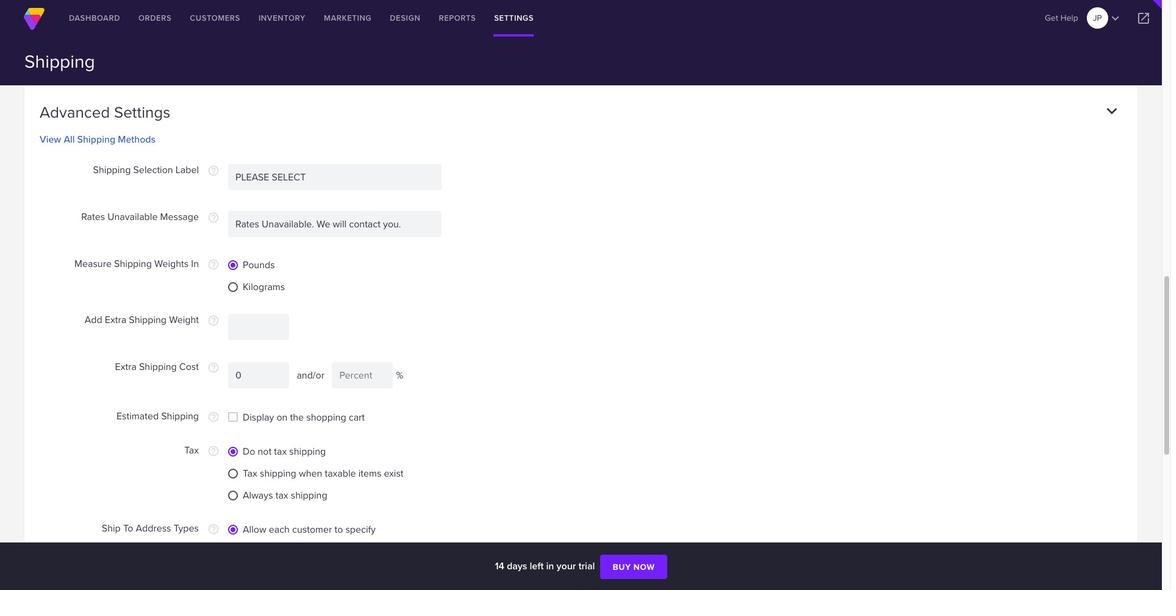 Task type: vqa. For each thing, say whether or not it's contained in the screenshot.
ACTIVE
yes



Task type: locate. For each thing, give the bounding box(es) containing it.
help_outline for rates unavailable message
[[208, 212, 220, 224]]

selection
[[133, 163, 173, 177]]

2 vertical spatial shipping
[[291, 489, 328, 503]]

advanced
[[40, 100, 110, 123]]

help_outline left the display
[[208, 411, 220, 423]]

help_outline left do
[[208, 445, 220, 458]]

help
[[1061, 12, 1079, 24]]

settings right reports at the left top of the page
[[495, 12, 534, 24]]

all
[[64, 132, 75, 146]]

1 vertical spatial shipping
[[260, 467, 297, 481]]

1 vertical spatial tax
[[243, 467, 257, 481]]

0 vertical spatial shipping
[[290, 445, 326, 459]]

help_outline right message
[[208, 212, 220, 224]]

1 vertical spatial extra
[[115, 360, 137, 374]]


[[1109, 11, 1124, 26]]

each
[[269, 523, 290, 537]]

14
[[495, 560, 505, 574]]

shipping
[[24, 48, 95, 74], [77, 132, 115, 146], [93, 163, 131, 177], [114, 257, 152, 271], [129, 313, 167, 327], [139, 360, 177, 374], [161, 409, 199, 423]]

1 vertical spatial tax
[[276, 489, 288, 503]]

not
[[258, 445, 272, 459]]

tax
[[184, 444, 199, 458], [243, 467, 257, 481]]

tax down estimated shipping
[[184, 444, 199, 458]]

Rates Unavailable Message text field
[[228, 211, 442, 237]]

help_outline right selection
[[208, 165, 220, 177]]

buy now
[[613, 562, 655, 574]]

 link
[[1126, 0, 1163, 37]]

reports
[[439, 12, 476, 24]]

1 horizontal spatial settings
[[495, 12, 534, 24]]

tax for tax
[[184, 444, 199, 458]]

Extra Shipping Cost text field
[[228, 362, 289, 389]]

settings up methods at the left
[[114, 100, 171, 123]]

expand_more
[[1102, 100, 1123, 121]]

tax down do
[[243, 467, 257, 481]]

help_outline for ship to address types
[[208, 523, 220, 536]]

dashboard link
[[60, 0, 129, 37]]

extra
[[105, 313, 126, 327], [115, 360, 137, 374]]

weights
[[154, 257, 189, 271]]

inventory
[[259, 12, 306, 24]]

customers
[[190, 12, 240, 24]]

1 help_outline from the top
[[208, 165, 220, 177]]

8 help_outline from the top
[[208, 523, 220, 536]]

rates
[[81, 210, 105, 224]]

help_outline for add extra shipping weight
[[208, 315, 220, 327]]

help_outline for extra shipping cost
[[208, 362, 220, 374]]

help_outline right weight
[[208, 315, 220, 327]]

help_outline right in
[[208, 259, 220, 271]]

shipping left cost
[[139, 360, 177, 374]]

settings
[[495, 12, 534, 24], [114, 100, 171, 123]]

0 vertical spatial settings
[[495, 12, 534, 24]]

shipping down do not tax shipping at the left of the page
[[260, 467, 297, 481]]

trial
[[579, 560, 595, 574]]

Add Extra Shipping Weight text field
[[228, 314, 289, 340]]

shipping
[[290, 445, 326, 459], [260, 467, 297, 481], [291, 489, 328, 503]]

help_outline
[[208, 165, 220, 177], [208, 212, 220, 224], [208, 259, 220, 271], [208, 315, 220, 327], [208, 362, 220, 374], [208, 411, 220, 423], [208, 445, 220, 458], [208, 523, 220, 536]]

tax right not
[[274, 445, 287, 459]]

tax right always
[[276, 489, 288, 503]]

on
[[277, 411, 288, 425]]

tax
[[274, 445, 287, 459], [276, 489, 288, 503]]

unavailable
[[108, 210, 158, 224]]

types
[[174, 522, 199, 536]]

design
[[390, 12, 421, 24]]


[[1137, 11, 1152, 26]]

0 horizontal spatial tax
[[184, 444, 199, 458]]

allow each customer to specify
[[243, 523, 376, 537]]

label
[[60, 8, 84, 22], [176, 163, 199, 177]]

help_outline for tax
[[208, 445, 220, 458]]

do not tax shipping
[[243, 445, 326, 459]]

3 help_outline from the top
[[208, 259, 220, 271]]

1 vertical spatial label
[[176, 163, 199, 177]]

message
[[160, 210, 199, 224]]

measure shipping weights in
[[74, 257, 199, 271]]

shipping down when
[[291, 489, 328, 503]]

shipping up advanced
[[24, 48, 95, 74]]

your
[[557, 560, 576, 574]]

customer
[[292, 523, 332, 537]]

4 help_outline from the top
[[208, 315, 220, 327]]

cart
[[349, 411, 365, 425]]

help_outline right types
[[208, 523, 220, 536]]

address
[[136, 522, 171, 536]]

1 horizontal spatial tax
[[243, 467, 257, 481]]

5 help_outline from the top
[[208, 362, 220, 374]]

help_outline right cost
[[208, 362, 220, 374]]

extra right add
[[105, 313, 126, 327]]

7 help_outline from the top
[[208, 445, 220, 458]]

shipping up when
[[290, 445, 326, 459]]

0 vertical spatial tax
[[184, 444, 199, 458]]

%
[[396, 368, 404, 382]]

to
[[123, 522, 133, 536]]

extra down add extra shipping weight
[[115, 360, 137, 374]]

dashboard
[[69, 12, 120, 24]]

6 help_outline from the top
[[208, 411, 220, 423]]

2 help_outline from the top
[[208, 212, 220, 224]]

1 vertical spatial settings
[[114, 100, 171, 123]]

0 vertical spatial label
[[60, 8, 84, 22]]

buy now link
[[601, 556, 667, 580]]

days
[[507, 560, 528, 574]]



Task type: describe. For each thing, give the bounding box(es) containing it.
now
[[634, 562, 655, 574]]

display on the shopping cart
[[243, 411, 365, 425]]

tax shipping when taxable items exist
[[243, 467, 404, 481]]

ship to address types
[[102, 522, 199, 536]]

cost
[[179, 360, 199, 374]]

kilograms
[[243, 280, 285, 294]]

shipping right all
[[77, 132, 115, 146]]

active
[[381, 8, 409, 22]]

view all shipping methods
[[40, 132, 156, 146]]

measure
[[74, 257, 112, 271]]

add extra shipping weight
[[85, 313, 199, 327]]

specify
[[346, 523, 376, 537]]

get
[[1046, 12, 1059, 24]]

shipping right estimated
[[161, 409, 199, 423]]

display
[[243, 411, 274, 425]]

jp
[[1094, 12, 1103, 24]]

help_outline for measure shipping weights in
[[208, 259, 220, 271]]

extra shipping cost
[[115, 360, 199, 374]]

when
[[299, 467, 322, 481]]

view
[[40, 132, 61, 146]]

and/or
[[292, 368, 330, 382]]

allow
[[243, 523, 267, 537]]

shipping selection label
[[93, 163, 199, 177]]

always tax shipping
[[243, 489, 328, 503]]

advanced settings
[[40, 100, 171, 123]]

methods
[[118, 132, 156, 146]]

shipping down view all shipping methods
[[93, 163, 131, 177]]

shopping
[[307, 411, 346, 425]]

items
[[359, 467, 382, 481]]

buy
[[613, 562, 631, 574]]

shipping left weights
[[114, 257, 152, 271]]

rates unavailable message
[[81, 210, 199, 224]]

in
[[191, 257, 199, 271]]

get help
[[1046, 12, 1079, 24]]

in
[[547, 560, 554, 574]]

always
[[243, 489, 273, 503]]

view all shipping methods link
[[40, 132, 156, 146]]

shipping left weight
[[129, 313, 167, 327]]

the
[[290, 411, 304, 425]]

estimated shipping
[[117, 409, 199, 423]]

Percent text field
[[332, 362, 393, 389]]

business
[[243, 545, 281, 559]]

add
[[85, 313, 102, 327]]

ship
[[102, 522, 121, 536]]

1 horizontal spatial label
[[176, 163, 199, 177]]

left
[[530, 560, 544, 574]]

0 horizontal spatial settings
[[114, 100, 171, 123]]

0 vertical spatial extra
[[105, 313, 126, 327]]

estimated
[[117, 409, 159, 423]]

tax for tax shipping when taxable items exist
[[243, 467, 257, 481]]

14 days left in your trial
[[495, 560, 598, 574]]

help_outline for shipping selection label
[[208, 165, 220, 177]]

help_outline for estimated shipping
[[208, 411, 220, 423]]

orders
[[139, 12, 172, 24]]

do
[[243, 445, 255, 459]]

0 horizontal spatial label
[[60, 8, 84, 22]]

weight
[[169, 313, 199, 327]]

exist
[[384, 467, 404, 481]]

pounds
[[243, 258, 275, 272]]

to
[[335, 523, 343, 537]]

marketing
[[324, 12, 372, 24]]

taxable
[[325, 467, 356, 481]]

0 vertical spatial tax
[[274, 445, 287, 459]]

Shipping Selection Label text field
[[228, 164, 442, 190]]



